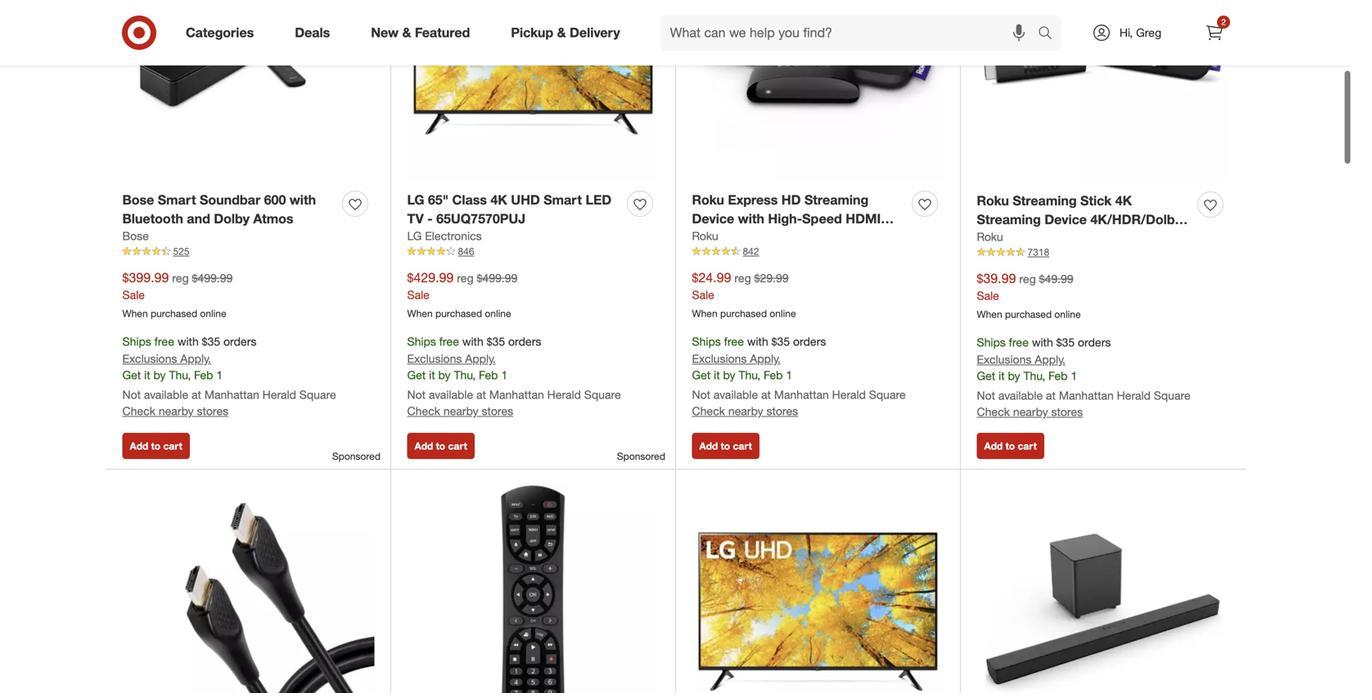 Task type: vqa. For each thing, say whether or not it's contained in the screenshot.
'Gary' at right
no



Task type: describe. For each thing, give the bounding box(es) containing it.
roku link for streaming
[[977, 229, 1003, 245]]

new & featured
[[371, 25, 470, 41]]

thu, down $24.99 reg $29.99 sale when purchased online
[[739, 368, 761, 382]]

$39.99
[[977, 270, 1016, 286]]

black
[[692, 248, 727, 264]]

free down $399.99 reg $499.99 sale when purchased online at the top of the page
[[154, 334, 174, 349]]

sale for $429.99
[[407, 288, 430, 302]]

1 for the exclusions apply. button under $429.99 reg $499.99 sale when purchased online
[[501, 368, 508, 382]]

exclusions apply. button down $429.99 reg $499.99 sale when purchased online
[[407, 351, 496, 367]]

cable,
[[692, 229, 731, 245]]

purchased for $24.99
[[720, 307, 767, 320]]

65"
[[428, 192, 449, 208]]

exclusions apply. button down $399.99 reg $499.99 sale when purchased online at the top of the page
[[122, 351, 211, 367]]

842
[[743, 245, 759, 258]]

sponsored for bose smart soundbar 600 with bluetooth and dolby atmos
[[332, 450, 381, 462]]

to for $24.99
[[721, 440, 730, 452]]

online for $39.99
[[1055, 308, 1081, 321]]

vision
[[977, 230, 1014, 246]]

reg for $399.99
[[172, 271, 189, 285]]

add to cart button for $399.99
[[122, 433, 190, 459]]

delivery
[[570, 25, 620, 41]]

bose for bose smart soundbar 600 with bluetooth and dolby atmos
[[122, 192, 154, 208]]

search
[[1031, 26, 1070, 42]]

reg for $39.99
[[1019, 272, 1036, 286]]

add to cart for $399.99
[[130, 440, 182, 452]]

bose smart soundbar 600 with bluetooth and dolby atmos link
[[122, 191, 336, 228]]

atmos
[[253, 211, 293, 227]]

$399.99
[[122, 270, 169, 286]]

hdmi
[[846, 211, 881, 227]]

device inside roku express hd streaming device with high-speed hdmi cable, simple remote, and wi-fi - black
[[692, 211, 734, 227]]

featured
[[415, 25, 470, 41]]

when for $24.99
[[692, 307, 718, 320]]

electronics
[[425, 229, 482, 243]]

7318
[[1028, 246, 1049, 258]]

cart for $39.99
[[1018, 440, 1037, 452]]

65uq7570puj
[[436, 211, 526, 227]]

reg for $24.99
[[734, 271, 751, 285]]

online for $24.99
[[770, 307, 796, 320]]

lg 65" class 4k uhd smart led tv - 65uq7570puj
[[407, 192, 612, 227]]

to for $39.99
[[1006, 440, 1015, 452]]

7318 link
[[977, 245, 1230, 260]]

controls
[[977, 249, 1030, 265]]

roku express hd streaming device with high-speed hdmi cable, simple remote, and wi-fi - black link
[[692, 191, 906, 264]]

bose smart soundbar 600 with bluetooth and dolby atmos
[[122, 192, 316, 227]]

device inside roku streaming stick 4k streaming device 4k/hdr/dolby vision with voice remote with tv controls
[[1045, 211, 1087, 227]]

wi-
[[863, 229, 884, 245]]

lg for lg 65" class 4k uhd smart led tv - 65uq7570puj
[[407, 192, 424, 208]]

roku inside roku express hd streaming device with high-speed hdmi cable, simple remote, and wi-fi - black
[[692, 192, 724, 208]]

bluetooth
[[122, 211, 183, 227]]

cart for $429.99
[[448, 440, 467, 452]]

bose link
[[122, 228, 149, 244]]

What can we help you find? suggestions appear below search field
[[660, 15, 1042, 51]]

voice
[[1048, 230, 1082, 246]]

$24.99 reg $29.99 sale when purchased online
[[692, 270, 796, 320]]

speed
[[802, 211, 842, 227]]

roku up controls
[[977, 230, 1003, 244]]

cart for $399.99
[[163, 440, 182, 452]]

846 link
[[407, 244, 659, 259]]

600
[[264, 192, 286, 208]]

& for pickup
[[557, 25, 566, 41]]

online for $399.99
[[200, 307, 226, 320]]

orders down $24.99 reg $29.99 sale when purchased online
[[793, 334, 826, 349]]

free down $24.99 reg $29.99 sale when purchased online
[[724, 334, 744, 349]]

roku inside roku streaming stick 4k streaming device 4k/hdr/dolby vision with voice remote with tv controls
[[977, 193, 1009, 209]]

4k for class
[[491, 192, 507, 208]]

$429.99
[[407, 270, 454, 286]]

$35 down $24.99 reg $29.99 sale when purchased online
[[772, 334, 790, 349]]

- inside roku express hd streaming device with high-speed hdmi cable, simple remote, and wi-fi - black
[[899, 229, 904, 245]]

categories
[[186, 25, 254, 41]]

smart inside lg 65" class 4k uhd smart led tv - 65uq7570puj
[[544, 192, 582, 208]]

get for the exclusions apply. button underneath $399.99 reg $499.99 sale when purchased online at the top of the page
[[122, 368, 141, 382]]

exclusions down $399.99 reg $499.99 sale when purchased online at the top of the page
[[122, 351, 177, 366]]

dolby
[[214, 211, 250, 227]]

$35 down $429.99 reg $499.99 sale when purchased online
[[487, 334, 505, 349]]

thu, down $429.99 reg $499.99 sale when purchased online
[[454, 368, 476, 382]]

new
[[371, 25, 399, 41]]

remote
[[1085, 230, 1134, 246]]

add for $399.99
[[130, 440, 148, 452]]

exclusions down $24.99 reg $29.99 sale when purchased online
[[692, 351, 747, 366]]

2
[[1221, 17, 1226, 27]]

1 for the exclusions apply. button underneath the $39.99 reg $49.99 sale when purchased online
[[1071, 369, 1077, 383]]

add for $429.99
[[415, 440, 433, 452]]

nearby for the exclusions apply. button under $24.99 reg $29.99 sale when purchased online
[[728, 404, 763, 418]]

nearby for the exclusions apply. button underneath the $39.99 reg $49.99 sale when purchased online
[[1013, 405, 1048, 419]]

lg 65" class 4k uhd smart led tv - 65uq7570puj link
[[407, 191, 621, 228]]

with down the $39.99 reg $49.99 sale when purchased online
[[1032, 335, 1053, 350]]

deals
[[295, 25, 330, 41]]

to for $429.99
[[436, 440, 445, 452]]

free down the $39.99 reg $49.99 sale when purchased online
[[1009, 335, 1029, 350]]

purchased for $39.99
[[1005, 308, 1052, 321]]

thu, down the $39.99 reg $49.99 sale when purchased online
[[1023, 369, 1045, 383]]

roku express hd streaming device with high-speed hdmi cable, simple remote, and wi-fi - black
[[692, 192, 904, 264]]

online for $429.99
[[485, 307, 511, 320]]

free down $429.99 reg $499.99 sale when purchased online
[[439, 334, 459, 349]]

with down $399.99 reg $499.99 sale when purchased online at the top of the page
[[177, 334, 199, 349]]

525
[[173, 245, 190, 258]]

categories link
[[172, 15, 274, 51]]

4k/hdr/dolby
[[1091, 211, 1182, 227]]

2 link
[[1197, 15, 1233, 51]]

hd
[[782, 192, 801, 208]]



Task type: locate. For each thing, give the bounding box(es) containing it.
class
[[452, 192, 487, 208]]

get for the exclusions apply. button under $24.99 reg $29.99 sale when purchased online
[[692, 368, 711, 382]]

reg for $429.99
[[457, 271, 474, 285]]

sale down $24.99 on the top
[[692, 288, 714, 302]]

herald
[[262, 387, 296, 402], [547, 387, 581, 402], [832, 387, 866, 402], [1117, 388, 1151, 403]]

pickup
[[511, 25, 553, 41]]

1 to from the left
[[151, 440, 161, 452]]

4k for stick
[[1115, 193, 1132, 209]]

lg electronics link
[[407, 228, 482, 244]]

2 lg from the top
[[407, 229, 422, 243]]

online inside $399.99 reg $499.99 sale when purchased online
[[200, 307, 226, 320]]

- right fi
[[899, 229, 904, 245]]

purchased inside the $39.99 reg $49.99 sale when purchased online
[[1005, 308, 1052, 321]]

get for the exclusions apply. button under $429.99 reg $499.99 sale when purchased online
[[407, 368, 426, 382]]

not
[[122, 387, 141, 402], [407, 387, 426, 402], [692, 387, 710, 402], [977, 388, 995, 403]]

simple
[[735, 229, 777, 245]]

3 add from the left
[[699, 440, 718, 452]]

orders down $429.99 reg $499.99 sale when purchased online
[[508, 334, 541, 349]]

4k up 65uq7570puj
[[491, 192, 507, 208]]

0 vertical spatial tv
[[407, 211, 424, 227]]

2 add to cart button from the left
[[407, 433, 475, 459]]

tv inside roku streaming stick 4k streaming device 4k/hdr/dolby vision with voice remote with tv controls
[[1168, 230, 1184, 246]]

roku link up controls
[[977, 229, 1003, 245]]

remote,
[[781, 229, 833, 245]]

smart inside bose smart soundbar 600 with bluetooth and dolby atmos
[[158, 192, 196, 208]]

it
[[144, 368, 150, 382], [429, 368, 435, 382], [714, 368, 720, 382], [999, 369, 1005, 383]]

philips 4' high speed hdmi cable with ethernet - black image
[[122, 486, 374, 693], [122, 486, 374, 693]]

exclusions apply. button down the $39.99 reg $49.99 sale when purchased online
[[977, 351, 1066, 368]]

when inside $429.99 reg $499.99 sale when purchased online
[[407, 307, 433, 320]]

check nearby stores button
[[122, 403, 228, 419], [407, 403, 513, 419], [692, 403, 798, 419], [977, 404, 1083, 420]]

sale inside $399.99 reg $499.99 sale when purchased online
[[122, 288, 145, 302]]

sale for $39.99
[[977, 289, 999, 303]]

1 $499.99 from the left
[[192, 271, 233, 285]]

ships down $24.99 reg $29.99 sale when purchased online
[[692, 334, 721, 349]]

ships free with $35 orders exclusions apply. get it by thu, feb 1 not available at manhattan herald square check nearby stores
[[122, 334, 336, 418], [407, 334, 621, 418], [692, 334, 906, 418], [977, 335, 1191, 419]]

roku up vision
[[977, 193, 1009, 209]]

add to cart
[[130, 440, 182, 452], [415, 440, 467, 452], [699, 440, 752, 452], [984, 440, 1037, 452]]

roku link up black
[[692, 228, 718, 244]]

device up cable,
[[692, 211, 734, 227]]

4k inside lg 65" class 4k uhd smart led tv - 65uq7570puj
[[491, 192, 507, 208]]

$35 down the $39.99 reg $49.99 sale when purchased online
[[1056, 335, 1075, 350]]

2 bose from the top
[[122, 229, 149, 243]]

when down $399.99
[[122, 307, 148, 320]]

1 horizontal spatial sponsored
[[617, 450, 665, 462]]

reg inside $399.99 reg $499.99 sale when purchased online
[[172, 271, 189, 285]]

1
[[216, 368, 223, 382], [501, 368, 508, 382], [786, 368, 792, 382], [1071, 369, 1077, 383]]

2 smart from the left
[[544, 192, 582, 208]]

$29.99
[[754, 271, 789, 285]]

tv inside lg 65" class 4k uhd smart led tv - 65uq7570puj
[[407, 211, 424, 227]]

lg electronics
[[407, 229, 482, 243]]

0 horizontal spatial -
[[427, 211, 433, 227]]

with right 600
[[290, 192, 316, 208]]

lg 65" class 4k uhd smart led tv - 65uq7570puj image
[[407, 0, 659, 181], [407, 0, 659, 181]]

$499.99 inside $429.99 reg $499.99 sale when purchased online
[[477, 271, 518, 285]]

sale down the $429.99
[[407, 288, 430, 302]]

1 vertical spatial tv
[[1168, 230, 1184, 246]]

2 add to cart from the left
[[415, 440, 467, 452]]

ships down the $39.99 reg $49.99 sale when purchased online
[[977, 335, 1006, 350]]

1 & from the left
[[402, 25, 411, 41]]

when down $39.99
[[977, 308, 1002, 321]]

reg inside $24.99 reg $29.99 sale when purchased online
[[734, 271, 751, 285]]

exclusions
[[122, 351, 177, 366], [407, 351, 462, 366], [692, 351, 747, 366], [977, 352, 1032, 367]]

when inside the $39.99 reg $49.99 sale when purchased online
[[977, 308, 1002, 321]]

when for $429.99
[[407, 307, 433, 320]]

ships down $399.99 reg $499.99 sale when purchased online at the top of the page
[[122, 334, 151, 349]]

$499.99 down "525" link
[[192, 271, 233, 285]]

stores
[[197, 404, 228, 418], [482, 404, 513, 418], [767, 404, 798, 418], [1051, 405, 1083, 419]]

purchased down $29.99
[[720, 307, 767, 320]]

roku up black
[[692, 229, 718, 243]]

online down $29.99
[[770, 307, 796, 320]]

1 sponsored from the left
[[332, 450, 381, 462]]

bose inside bose smart soundbar 600 with bluetooth and dolby atmos
[[122, 192, 154, 208]]

0 vertical spatial lg
[[407, 192, 424, 208]]

1 add to cart from the left
[[130, 440, 182, 452]]

when for $399.99
[[122, 307, 148, 320]]

streaming inside roku express hd streaming device with high-speed hdmi cable, simple remote, and wi-fi - black
[[805, 192, 869, 208]]

smart up "bluetooth"
[[158, 192, 196, 208]]

2 & from the left
[[557, 25, 566, 41]]

nearby for the exclusions apply. button underneath $399.99 reg $499.99 sale when purchased online at the top of the page
[[159, 404, 194, 418]]

-
[[427, 211, 433, 227], [899, 229, 904, 245]]

when inside $399.99 reg $499.99 sale when purchased online
[[122, 307, 148, 320]]

sponsored
[[332, 450, 381, 462], [617, 450, 665, 462]]

1 add to cart button from the left
[[122, 433, 190, 459]]

purchased for $429.99
[[435, 307, 482, 320]]

soundbar
[[200, 192, 260, 208]]

high-
[[768, 211, 802, 227]]

exclusions down the $39.99 reg $49.99 sale when purchased online
[[977, 352, 1032, 367]]

add for $39.99
[[984, 440, 1003, 452]]

tv down 4k/hdr/dolby
[[1168, 230, 1184, 246]]

bose down "bluetooth"
[[122, 229, 149, 243]]

with inside bose smart soundbar 600 with bluetooth and dolby atmos
[[290, 192, 316, 208]]

bose smart soundbar 600 with bluetooth and dolby atmos image
[[122, 0, 374, 181], [122, 0, 374, 181]]

1 horizontal spatial device
[[1045, 211, 1087, 227]]

purchased down $49.99
[[1005, 308, 1052, 321]]

1 horizontal spatial tv
[[1168, 230, 1184, 246]]

sale down $399.99
[[122, 288, 145, 302]]

reg
[[172, 271, 189, 285], [457, 271, 474, 285], [734, 271, 751, 285], [1019, 272, 1036, 286]]

roku express hd streaming device with high-speed hdmi cable, simple remote, and wi-fi - black image
[[692, 0, 944, 181], [692, 0, 944, 181]]

reg down 7318
[[1019, 272, 1036, 286]]

feb
[[194, 368, 213, 382], [479, 368, 498, 382], [764, 368, 783, 382], [1049, 369, 1068, 383]]

1 lg from the top
[[407, 192, 424, 208]]

vizio v-series 2.1 home theater sound bar with dolby audio, bluetooth - v21-h8 image
[[977, 486, 1230, 693], [977, 486, 1230, 693]]

deals link
[[281, 15, 351, 51]]

with down express
[[738, 211, 764, 227]]

with down $24.99 reg $29.99 sale when purchased online
[[747, 334, 768, 349]]

&
[[402, 25, 411, 41], [557, 25, 566, 41]]

0 vertical spatial bose
[[122, 192, 154, 208]]

exclusions down $429.99 reg $499.99 sale when purchased online
[[407, 351, 462, 366]]

1 horizontal spatial smart
[[544, 192, 582, 208]]

sale for $24.99
[[692, 288, 714, 302]]

reg down 525 at the top of page
[[172, 271, 189, 285]]

pickup & delivery link
[[497, 15, 641, 51]]

0 horizontal spatial smart
[[158, 192, 196, 208]]

3 add to cart button from the left
[[692, 433, 759, 459]]

2 cart from the left
[[448, 440, 467, 452]]

1 horizontal spatial &
[[557, 25, 566, 41]]

get for the exclusions apply. button underneath the $39.99 reg $49.99 sale when purchased online
[[977, 369, 995, 383]]

lg inside lg electronics link
[[407, 229, 422, 243]]

1 horizontal spatial -
[[899, 229, 904, 245]]

1 horizontal spatial roku link
[[977, 229, 1003, 245]]

1 cart from the left
[[163, 440, 182, 452]]

$49.99
[[1039, 272, 1074, 286]]

1 vertical spatial bose
[[122, 229, 149, 243]]

lg 50" class 4k uhd smart led tv - 50uq7570puj image
[[692, 486, 944, 693], [692, 486, 944, 693]]

with down 4k/hdr/dolby
[[1138, 230, 1164, 246]]

1 smart from the left
[[158, 192, 196, 208]]

0 horizontal spatial &
[[402, 25, 411, 41]]

purchased down $399.99
[[151, 307, 197, 320]]

apply. down $24.99 reg $29.99 sale when purchased online
[[750, 351, 781, 366]]

sale inside $429.99 reg $499.99 sale when purchased online
[[407, 288, 430, 302]]

lg for lg electronics
[[407, 229, 422, 243]]

greg
[[1136, 25, 1162, 40]]

0 horizontal spatial device
[[692, 211, 734, 227]]

online inside $24.99 reg $29.99 sale when purchased online
[[770, 307, 796, 320]]

1 horizontal spatial and
[[836, 229, 860, 245]]

when inside $24.99 reg $29.99 sale when purchased online
[[692, 307, 718, 320]]

streaming up "speed"
[[805, 192, 869, 208]]

philips 3-device universal remote control image
[[407, 486, 659, 693], [407, 486, 659, 693]]

purchased inside $429.99 reg $499.99 sale when purchased online
[[435, 307, 482, 320]]

$429.99 reg $499.99 sale when purchased online
[[407, 270, 518, 320]]

3 to from the left
[[721, 440, 730, 452]]

orders down $399.99 reg $499.99 sale when purchased online at the top of the page
[[223, 334, 257, 349]]

orders down the $39.99 reg $49.99 sale when purchased online
[[1078, 335, 1111, 350]]

get
[[122, 368, 141, 382], [407, 368, 426, 382], [692, 368, 711, 382], [977, 369, 995, 383]]

add for $24.99
[[699, 440, 718, 452]]

$39.99 reg $49.99 sale when purchased online
[[977, 270, 1081, 321]]

when for $39.99
[[977, 308, 1002, 321]]

& for new
[[402, 25, 411, 41]]

purchased inside $399.99 reg $499.99 sale when purchased online
[[151, 307, 197, 320]]

roku streaming stick 4k streaming device 4k/hdr/dolby vision with voice remote with tv controls link
[[977, 192, 1191, 265]]

new & featured link
[[357, 15, 491, 51]]

$499.99 down 846 link
[[477, 271, 518, 285]]

thu, down $399.99 reg $499.99 sale when purchased online at the top of the page
[[169, 368, 191, 382]]

$35
[[202, 334, 220, 349], [487, 334, 505, 349], [772, 334, 790, 349], [1056, 335, 1075, 350]]

apply. down the $39.99 reg $49.99 sale when purchased online
[[1035, 352, 1066, 367]]

1 horizontal spatial 4k
[[1115, 193, 1132, 209]]

when
[[122, 307, 148, 320], [407, 307, 433, 320], [692, 307, 718, 320], [977, 308, 1002, 321]]

to
[[151, 440, 161, 452], [436, 440, 445, 452], [721, 440, 730, 452], [1006, 440, 1015, 452]]

add to cart button for $24.99
[[692, 433, 759, 459]]

2 $499.99 from the left
[[477, 271, 518, 285]]

4 to from the left
[[1006, 440, 1015, 452]]

tv up lg electronics
[[407, 211, 424, 227]]

led
[[586, 192, 612, 208]]

sale down $39.99
[[977, 289, 999, 303]]

thu,
[[169, 368, 191, 382], [454, 368, 476, 382], [739, 368, 761, 382], [1023, 369, 1045, 383]]

apply. down $429.99 reg $499.99 sale when purchased online
[[465, 351, 496, 366]]

4 add to cart button from the left
[[977, 433, 1044, 459]]

3 add to cart from the left
[[699, 440, 752, 452]]

roku
[[692, 192, 724, 208], [977, 193, 1009, 209], [692, 229, 718, 243], [977, 230, 1003, 244]]

sponsored for lg 65" class 4k uhd smart led tv - 65uq7570puj
[[617, 450, 665, 462]]

2 to from the left
[[436, 440, 445, 452]]

- down 65"
[[427, 211, 433, 227]]

1 for the exclusions apply. button under $24.99 reg $29.99 sale when purchased online
[[786, 368, 792, 382]]

lg left electronics
[[407, 229, 422, 243]]

streaming up vision
[[977, 211, 1041, 227]]

reg down the 842
[[734, 271, 751, 285]]

add to cart for $24.99
[[699, 440, 752, 452]]

with up controls
[[1018, 230, 1045, 246]]

1 add from the left
[[130, 440, 148, 452]]

& right pickup
[[557, 25, 566, 41]]

525 link
[[122, 244, 374, 259]]

streaming up voice
[[1013, 193, 1077, 209]]

sale inside the $39.99 reg $49.99 sale when purchased online
[[977, 289, 999, 303]]

smart left led
[[544, 192, 582, 208]]

device up voice
[[1045, 211, 1087, 227]]

lg left 65"
[[407, 192, 424, 208]]

bose for bose
[[122, 229, 149, 243]]

2 add from the left
[[415, 440, 433, 452]]

add to cart for $39.99
[[984, 440, 1037, 452]]

reg inside the $39.99 reg $49.99 sale when purchased online
[[1019, 272, 1036, 286]]

sale
[[122, 288, 145, 302], [407, 288, 430, 302], [692, 288, 714, 302], [977, 289, 999, 303]]

0 vertical spatial and
[[187, 211, 210, 227]]

hi,
[[1120, 25, 1133, 40]]

4k
[[491, 192, 507, 208], [1115, 193, 1132, 209]]

2 sponsored from the left
[[617, 450, 665, 462]]

and
[[187, 211, 210, 227], [836, 229, 860, 245]]

$35 down $399.99 reg $499.99 sale when purchased online at the top of the page
[[202, 334, 220, 349]]

$499.99 for $429.99
[[477, 271, 518, 285]]

orders
[[223, 334, 257, 349], [508, 334, 541, 349], [793, 334, 826, 349], [1078, 335, 1111, 350]]

add
[[130, 440, 148, 452], [415, 440, 433, 452], [699, 440, 718, 452], [984, 440, 1003, 452]]

sale for $399.99
[[122, 288, 145, 302]]

4k inside roku streaming stick 4k streaming device 4k/hdr/dolby vision with voice remote with tv controls
[[1115, 193, 1132, 209]]

with inside roku express hd streaming device with high-speed hdmi cable, simple remote, and wi-fi - black
[[738, 211, 764, 227]]

1 bose from the top
[[122, 192, 154, 208]]

0 horizontal spatial sponsored
[[332, 450, 381, 462]]

online inside $429.99 reg $499.99 sale when purchased online
[[485, 307, 511, 320]]

0 horizontal spatial 4k
[[491, 192, 507, 208]]

- inside lg 65" class 4k uhd smart led tv - 65uq7570puj
[[427, 211, 433, 227]]

exclusions apply. button
[[122, 351, 211, 367], [407, 351, 496, 367], [692, 351, 781, 367], [977, 351, 1066, 368]]

ships
[[122, 334, 151, 349], [407, 334, 436, 349], [692, 334, 721, 349], [977, 335, 1006, 350]]

4 add to cart from the left
[[984, 440, 1037, 452]]

reg inside $429.99 reg $499.99 sale when purchased online
[[457, 271, 474, 285]]

$399.99 reg $499.99 sale when purchased online
[[122, 270, 233, 320]]

846
[[458, 245, 474, 258]]

at
[[192, 387, 201, 402], [476, 387, 486, 402], [761, 387, 771, 402], [1046, 388, 1056, 403]]

streaming
[[805, 192, 869, 208], [1013, 193, 1077, 209], [977, 211, 1041, 227]]

0 horizontal spatial roku link
[[692, 228, 718, 244]]

nearby for the exclusions apply. button under $429.99 reg $499.99 sale when purchased online
[[443, 404, 479, 418]]

roku up cable,
[[692, 192, 724, 208]]

4k up 4k/hdr/dolby
[[1115, 193, 1132, 209]]

with
[[290, 192, 316, 208], [738, 211, 764, 227], [1018, 230, 1045, 246], [1138, 230, 1164, 246], [177, 334, 199, 349], [462, 334, 484, 349], [747, 334, 768, 349], [1032, 335, 1053, 350]]

online down 846 link
[[485, 307, 511, 320]]

stick
[[1080, 193, 1112, 209]]

online down "525" link
[[200, 307, 226, 320]]

3 cart from the left
[[733, 440, 752, 452]]

1 vertical spatial -
[[899, 229, 904, 245]]

1 vertical spatial lg
[[407, 229, 422, 243]]

uhd
[[511, 192, 540, 208]]

and down hdmi at the right top
[[836, 229, 860, 245]]

to for $399.99
[[151, 440, 161, 452]]

purchased inside $24.99 reg $29.99 sale when purchased online
[[720, 307, 767, 320]]

reg down 846
[[457, 271, 474, 285]]

& right new in the left top of the page
[[402, 25, 411, 41]]

1 vertical spatial and
[[836, 229, 860, 245]]

ships down $429.99 reg $499.99 sale when purchased online
[[407, 334, 436, 349]]

roku link for device
[[692, 228, 718, 244]]

when down $24.99 on the top
[[692, 307, 718, 320]]

and inside bose smart soundbar 600 with bluetooth and dolby atmos
[[187, 211, 210, 227]]

online inside the $39.99 reg $49.99 sale when purchased online
[[1055, 308, 1081, 321]]

add to cart button for $39.99
[[977, 433, 1044, 459]]

when down the $429.99
[[407, 307, 433, 320]]

0 vertical spatial -
[[427, 211, 433, 227]]

1 horizontal spatial $499.99
[[477, 271, 518, 285]]

free
[[154, 334, 174, 349], [439, 334, 459, 349], [724, 334, 744, 349], [1009, 335, 1029, 350]]

online down $49.99
[[1055, 308, 1081, 321]]

exclusions apply. button down $24.99 reg $29.99 sale when purchased online
[[692, 351, 781, 367]]

0 horizontal spatial $499.99
[[192, 271, 233, 285]]

with down $429.99 reg $499.99 sale when purchased online
[[462, 334, 484, 349]]

add to cart button for $429.99
[[407, 433, 475, 459]]

0 horizontal spatial and
[[187, 211, 210, 227]]

apply. down $399.99 reg $499.99 sale when purchased online at the top of the page
[[180, 351, 211, 366]]

sale inside $24.99 reg $29.99 sale when purchased online
[[692, 288, 714, 302]]

842 link
[[692, 244, 944, 259]]

0 horizontal spatial tv
[[407, 211, 424, 227]]

and left dolby
[[187, 211, 210, 227]]

available
[[144, 387, 188, 402], [429, 387, 473, 402], [714, 387, 758, 402], [999, 388, 1043, 403]]

$499.99 for $399.99
[[192, 271, 233, 285]]

fi
[[884, 229, 895, 245]]

4 add from the left
[[984, 440, 1003, 452]]

search button
[[1031, 15, 1070, 54]]

express
[[728, 192, 778, 208]]

bose up "bluetooth"
[[122, 192, 154, 208]]

roku link
[[692, 228, 718, 244], [977, 229, 1003, 245]]

$499.99 inside $399.99 reg $499.99 sale when purchased online
[[192, 271, 233, 285]]

purchased for $399.99
[[151, 307, 197, 320]]

roku streaming stick 4k streaming device 4k/hdr/dolby vision with voice remote with tv controls
[[977, 193, 1184, 265]]

check
[[122, 404, 155, 418], [407, 404, 440, 418], [692, 404, 725, 418], [977, 405, 1010, 419]]

lg
[[407, 192, 424, 208], [407, 229, 422, 243]]

apply.
[[180, 351, 211, 366], [465, 351, 496, 366], [750, 351, 781, 366], [1035, 352, 1066, 367]]

add to cart for $429.99
[[415, 440, 467, 452]]

add to cart button
[[122, 433, 190, 459], [407, 433, 475, 459], [692, 433, 759, 459], [977, 433, 1044, 459]]

4 cart from the left
[[1018, 440, 1037, 452]]

square
[[299, 387, 336, 402], [584, 387, 621, 402], [869, 387, 906, 402], [1154, 388, 1191, 403]]

1 for the exclusions apply. button underneath $399.99 reg $499.99 sale when purchased online at the top of the page
[[216, 368, 223, 382]]

pickup & delivery
[[511, 25, 620, 41]]

$24.99
[[692, 270, 731, 286]]

hi, greg
[[1120, 25, 1162, 40]]

roku streaming stick 4k streaming device 4k/hdr/dolby vision with voice remote with tv controls image
[[977, 0, 1230, 182], [977, 0, 1230, 182]]

purchased down the $429.99
[[435, 307, 482, 320]]

and inside roku express hd streaming device with high-speed hdmi cable, simple remote, and wi-fi - black
[[836, 229, 860, 245]]

lg inside lg 65" class 4k uhd smart led tv - 65uq7570puj
[[407, 192, 424, 208]]

cart for $24.99
[[733, 440, 752, 452]]



